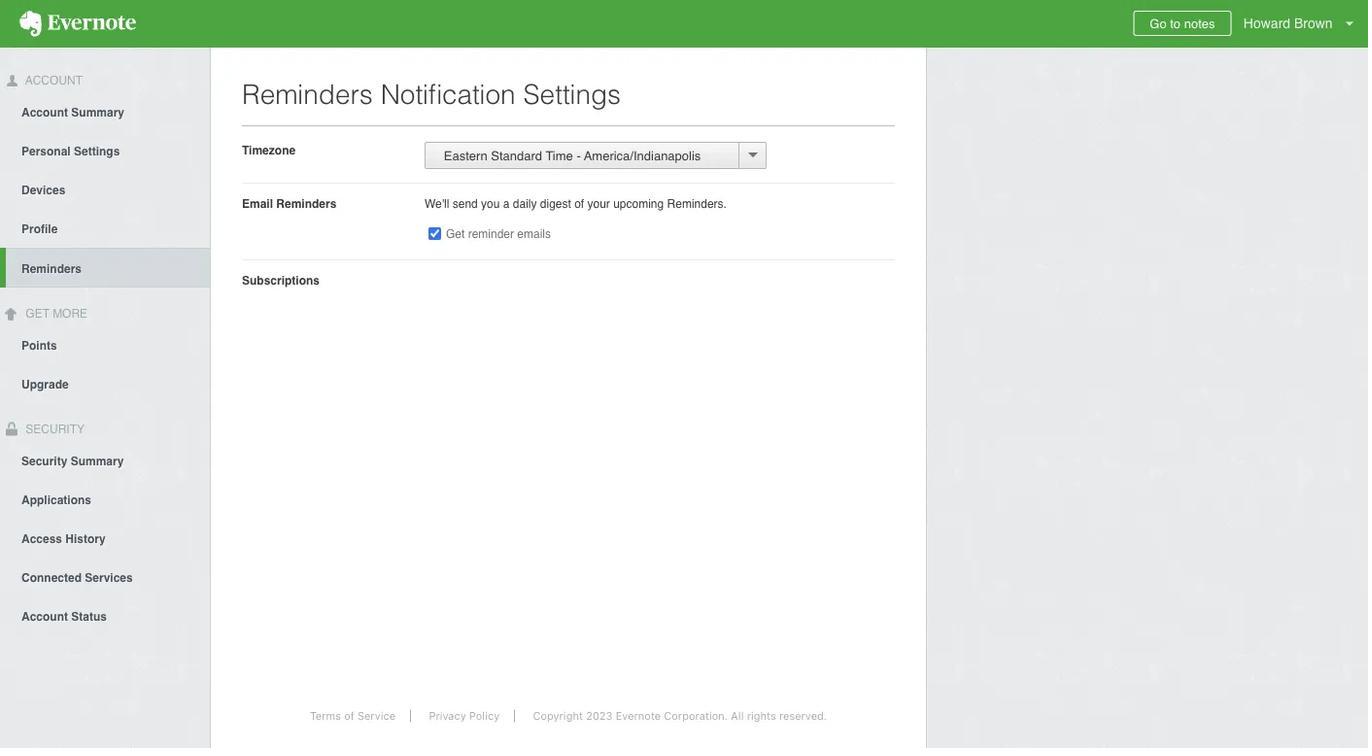 Task type: describe. For each thing, give the bounding box(es) containing it.
copyright
[[533, 710, 583, 722]]

brown
[[1294, 16, 1333, 31]]

connected
[[21, 571, 82, 584]]

howard
[[1244, 16, 1290, 31]]

upgrade
[[21, 378, 69, 391]]

settings inside personal settings link
[[74, 145, 120, 158]]

account for account
[[22, 74, 83, 87]]

connected services
[[21, 571, 133, 584]]

security summary link
[[0, 441, 210, 479]]

notes
[[1184, 16, 1215, 31]]

points link
[[0, 325, 210, 364]]

howard brown link
[[1239, 0, 1368, 48]]

connected services link
[[0, 557, 210, 596]]

account status link
[[0, 596, 210, 635]]

a
[[503, 197, 510, 210]]

corporation.
[[664, 710, 728, 722]]

evernote image
[[0, 11, 155, 37]]

access history
[[21, 532, 106, 546]]

terms of service
[[310, 710, 396, 722]]

more
[[53, 307, 88, 320]]

you
[[481, 197, 500, 210]]

email reminders
[[242, 197, 337, 210]]

rights
[[747, 710, 776, 722]]

security summary
[[21, 454, 124, 468]]

points
[[21, 339, 57, 352]]

timezone
[[242, 143, 296, 157]]

devices
[[21, 183, 65, 197]]

go
[[1150, 16, 1167, 31]]

go to notes link
[[1133, 11, 1232, 36]]

reminder
[[468, 227, 514, 241]]

digest
[[540, 197, 571, 210]]

reminders link
[[6, 248, 210, 287]]

account summary
[[21, 106, 124, 119]]

reminders.
[[667, 197, 727, 210]]

email
[[242, 197, 273, 210]]

evernote
[[616, 710, 661, 722]]

get more
[[22, 307, 88, 320]]

emails
[[517, 227, 551, 241]]

standard
[[491, 148, 542, 163]]

daily
[[513, 197, 537, 210]]

reminders notification settings
[[242, 79, 621, 110]]

account summary link
[[0, 92, 210, 131]]

1 vertical spatial reminders
[[276, 197, 337, 210]]

evernote link
[[0, 0, 155, 48]]

eastern
[[444, 148, 487, 163]]

get reminder emails
[[446, 227, 551, 241]]

2023
[[586, 710, 613, 722]]

send
[[453, 197, 478, 210]]



Task type: locate. For each thing, give the bounding box(es) containing it.
get
[[446, 227, 465, 241], [26, 307, 49, 320]]

reminders down "profile"
[[21, 262, 82, 276]]

summary for security summary
[[71, 454, 124, 468]]

1 horizontal spatial settings
[[523, 79, 621, 110]]

0 vertical spatial settings
[[523, 79, 621, 110]]

america/indianapolis
[[584, 148, 701, 163]]

reminders for reminders notification settings
[[242, 79, 373, 110]]

0 horizontal spatial of
[[344, 710, 354, 722]]

account inside account status link
[[21, 610, 68, 623]]

account up 'account summary'
[[22, 74, 83, 87]]

summary for account summary
[[71, 106, 124, 119]]

0 vertical spatial reminders
[[242, 79, 373, 110]]

settings up devices link
[[74, 145, 120, 158]]

your
[[587, 197, 610, 210]]

account
[[22, 74, 83, 87], [21, 106, 68, 119], [21, 610, 68, 623]]

2 vertical spatial account
[[21, 610, 68, 623]]

to
[[1170, 16, 1181, 31]]

access history link
[[0, 518, 210, 557]]

summary up applications link
[[71, 454, 124, 468]]

personal settings link
[[0, 131, 210, 170]]

of
[[574, 197, 584, 210], [344, 710, 354, 722]]

reserved.
[[779, 710, 827, 722]]

reminders
[[242, 79, 373, 110], [276, 197, 337, 210], [21, 262, 82, 276]]

personal settings
[[21, 145, 120, 158]]

personal
[[21, 145, 71, 158]]

security for security
[[22, 422, 85, 436]]

howard brown
[[1244, 16, 1333, 31]]

0 vertical spatial summary
[[71, 106, 124, 119]]

we'll send you a daily digest of your upcoming reminders.
[[425, 197, 727, 210]]

reminders for reminders link
[[21, 262, 82, 276]]

account down the connected
[[21, 610, 68, 623]]

account for account status
[[21, 610, 68, 623]]

account up "personal"
[[21, 106, 68, 119]]

0 vertical spatial of
[[574, 197, 584, 210]]

get for get reminder emails
[[446, 227, 465, 241]]

services
[[85, 571, 133, 584]]

account for account summary
[[21, 106, 68, 119]]

we'll
[[425, 197, 449, 210]]

0 vertical spatial security
[[22, 422, 85, 436]]

profile link
[[0, 209, 210, 248]]

notification
[[381, 79, 516, 110]]

service
[[357, 710, 396, 722]]

account status
[[21, 610, 107, 623]]

summary
[[71, 106, 124, 119], [71, 454, 124, 468]]

-
[[577, 148, 581, 163]]

status
[[71, 610, 107, 623]]

all
[[731, 710, 744, 722]]

eastern standard time - america/indianapolis
[[433, 148, 701, 163]]

1 vertical spatial summary
[[71, 454, 124, 468]]

1 horizontal spatial get
[[446, 227, 465, 241]]

copyright 2023 evernote corporation. all rights reserved.
[[533, 710, 827, 722]]

terms of service link
[[295, 710, 411, 722]]

terms
[[310, 710, 341, 722]]

1 vertical spatial security
[[21, 454, 67, 468]]

subscriptions
[[242, 274, 320, 287]]

0 vertical spatial account
[[22, 74, 83, 87]]

get for get more
[[26, 307, 49, 320]]

reminders right email
[[276, 197, 337, 210]]

applications
[[21, 493, 91, 507]]

security inside "link"
[[21, 454, 67, 468]]

account inside account summary link
[[21, 106, 68, 119]]

of left your
[[574, 197, 584, 210]]

privacy policy
[[429, 710, 500, 722]]

devices link
[[0, 170, 210, 209]]

history
[[65, 532, 106, 546]]

profile
[[21, 222, 58, 236]]

summary inside "link"
[[71, 454, 124, 468]]

get right get reminder emails option
[[446, 227, 465, 241]]

summary up personal settings link
[[71, 106, 124, 119]]

policy
[[469, 710, 500, 722]]

applications link
[[0, 479, 210, 518]]

upcoming
[[613, 197, 664, 210]]

1 vertical spatial of
[[344, 710, 354, 722]]

security
[[22, 422, 85, 436], [21, 454, 67, 468]]

1 vertical spatial get
[[26, 307, 49, 320]]

go to notes
[[1150, 16, 1215, 31]]

0 horizontal spatial settings
[[74, 145, 120, 158]]

get up points on the top left of the page
[[26, 307, 49, 320]]

1 vertical spatial settings
[[74, 145, 120, 158]]

settings up eastern standard time - america/indianapolis
[[523, 79, 621, 110]]

reminders up timezone
[[242, 79, 373, 110]]

0 horizontal spatial get
[[26, 307, 49, 320]]

of right terms
[[344, 710, 354, 722]]

privacy policy link
[[414, 710, 515, 722]]

settings
[[523, 79, 621, 110], [74, 145, 120, 158]]

2 vertical spatial reminders
[[21, 262, 82, 276]]

Get reminder emails checkbox
[[429, 227, 441, 240]]

access
[[21, 532, 62, 546]]

security up the applications
[[21, 454, 67, 468]]

security up security summary
[[22, 422, 85, 436]]

time
[[546, 148, 573, 163]]

1 vertical spatial account
[[21, 106, 68, 119]]

0 vertical spatial get
[[446, 227, 465, 241]]

security for security summary
[[21, 454, 67, 468]]

1 horizontal spatial of
[[574, 197, 584, 210]]

upgrade link
[[0, 364, 210, 403]]

privacy
[[429, 710, 466, 722]]



Task type: vqa. For each thing, say whether or not it's contained in the screenshot.
Privacy Policy Link
yes



